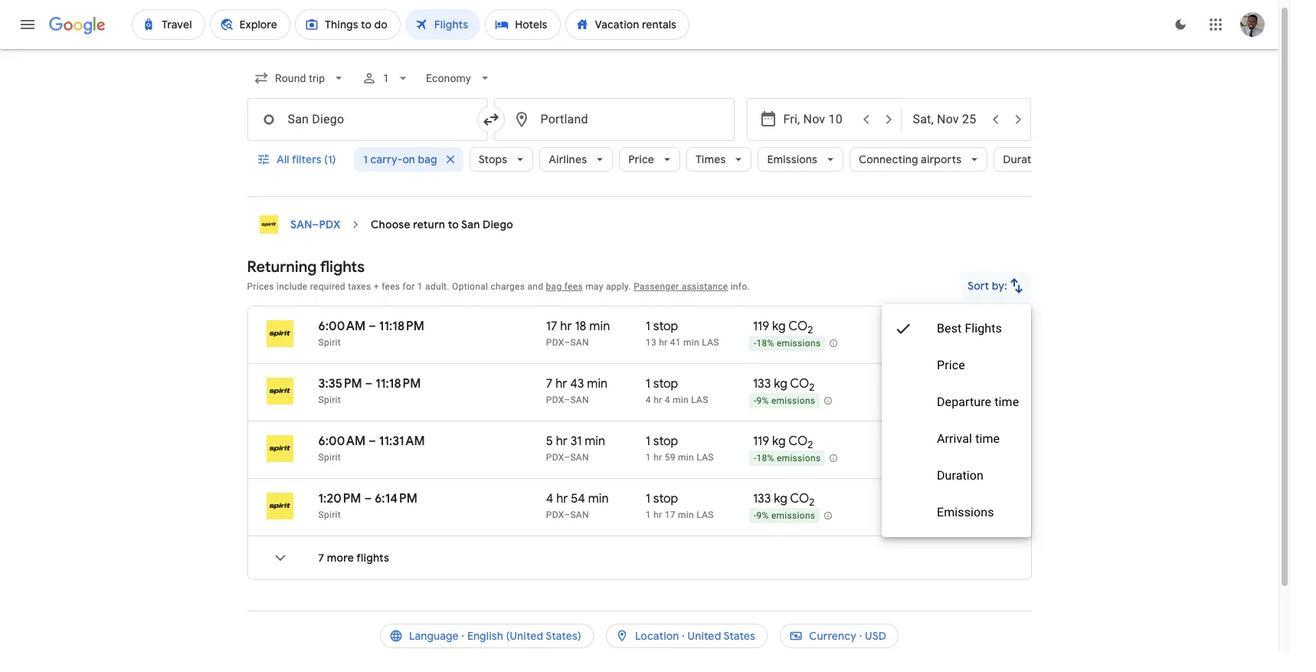 Task type: vqa. For each thing, say whether or not it's contained in the screenshot.
dec
no



Task type: locate. For each thing, give the bounding box(es) containing it.
133 for 4 hr 54 min
[[753, 491, 771, 507]]

las for 7 hr 43 min
[[691, 395, 709, 405]]

emissions for 7 hr 43 min
[[772, 396, 816, 406]]

fees right '+'
[[382, 281, 400, 292]]

returning
[[247, 258, 317, 277]]

spirit down 3:35 pm
[[318, 395, 341, 405]]

0 vertical spatial 11:18 pm
[[379, 319, 425, 334]]

18% for 5 hr 31 min
[[757, 453, 775, 464]]

1 trip from the top
[[955, 395, 970, 406]]

duration inside select your sort order. menu
[[938, 468, 984, 483]]

$522 down $522 text box
[[942, 491, 970, 507]]

las inside 1 stop 4 hr 4 min las
[[691, 395, 709, 405]]

total duration 4 hr 54 min. element
[[546, 491, 646, 509]]

7 inside 7 hr 43 min pdx – san
[[546, 376, 553, 392]]

1 vertical spatial 11:18 pm
[[376, 376, 421, 392]]

Return text field
[[913, 99, 984, 140]]

spirit up 3:35 pm
[[318, 337, 341, 348]]

2 horizontal spatial 4
[[665, 395, 670, 405]]

4 hr 54 min pdx – san
[[546, 491, 609, 520]]

59
[[665, 452, 676, 463]]

11:18 pm inside 6:00 am – 11:18 pm spirit
[[379, 319, 425, 334]]

7 for more
[[318, 551, 324, 565]]

0 horizontal spatial bag
[[418, 153, 437, 166]]

time right departure
[[995, 395, 1020, 409]]

hr right 5
[[556, 434, 568, 449]]

hr left 41
[[659, 337, 668, 348]]

1 vertical spatial round
[[928, 510, 953, 521]]

- right layover (1 of 1) is a 1 hr 17 min layover at harry reid international airport in las vegas. element
[[754, 511, 757, 521]]

2 18% from the top
[[757, 453, 775, 464]]

2 -18% emissions from the top
[[754, 453, 821, 464]]

stops button
[[470, 141, 534, 178]]

2 133 kg co 2 from the top
[[753, 491, 815, 509]]

stop inside 1 stop 13 hr 41 min las
[[654, 319, 678, 334]]

min right 54
[[588, 491, 609, 507]]

hr left the 59
[[654, 452, 663, 463]]

4 1 stop flight. element from the top
[[646, 491, 678, 509]]

$522
[[942, 434, 970, 449], [942, 491, 970, 507]]

1 vertical spatial time
[[976, 431, 1000, 446]]

sort by: button
[[962, 267, 1032, 304]]

total duration 7 hr 43 min. element
[[546, 376, 646, 394]]

– left arrival time: 11:31 am. text field
[[369, 434, 376, 449]]

stop up layover (1 of 1) is a 1 hr 17 min layover at harry reid international airport in las vegas. element
[[654, 491, 678, 507]]

1 horizontal spatial fees
[[565, 281, 583, 292]]

emissions down departure text box
[[768, 153, 818, 166]]

0 horizontal spatial emissions
[[768, 153, 818, 166]]

san down the 18
[[571, 337, 589, 348]]

11:31 am
[[379, 434, 425, 449]]

round inside the $522 round trip
[[928, 510, 953, 521]]

co
[[789, 319, 808, 334], [790, 376, 810, 392], [789, 434, 808, 449], [790, 491, 810, 507]]

2 trip from the top
[[955, 510, 970, 521]]

stop inside 1 stop 1 hr 17 min las
[[654, 491, 678, 507]]

pdx for 5
[[546, 452, 564, 463]]

1 inside 1 stop 13 hr 41 min las
[[646, 319, 651, 334]]

spirit for 17 hr 18 min
[[318, 337, 341, 348]]

1 vertical spatial -18% emissions
[[754, 453, 821, 464]]

min inside 1 stop 4 hr 4 min las
[[673, 395, 689, 405]]

emissions for 4 hr 54 min
[[772, 511, 816, 521]]

133 for 7 hr 43 min
[[753, 376, 771, 392]]

Departure time: 1:20 PM. text field
[[318, 491, 361, 507]]

stop for 17 hr 18 min
[[654, 319, 678, 334]]

emissions inside popup button
[[768, 153, 818, 166]]

1 stop from the top
[[654, 319, 678, 334]]

7 left 43
[[546, 376, 553, 392]]

kg for 5 hr 31 min
[[773, 434, 786, 449]]

san inside 4 hr 54 min pdx – san
[[571, 510, 589, 520]]

1 round from the top
[[928, 395, 953, 406]]

- right layover (1 of 1) is a 13 hr 41 min layover at harry reid international airport in las vegas. element
[[754, 338, 757, 349]]

None text field
[[247, 98, 488, 141], [494, 98, 735, 141], [247, 98, 488, 141], [494, 98, 735, 141]]

1 horizontal spatial price
[[938, 358, 966, 372]]

6:00 am inside 6:00 am – 11:31 am spirit
[[318, 434, 366, 449]]

round down $522 text field
[[928, 510, 953, 521]]

hr left the 18
[[561, 319, 572, 334]]

pdx inside 4 hr 54 min pdx – san
[[546, 510, 564, 520]]

17 inside 17 hr 18 min pdx – san
[[546, 319, 558, 334]]

1 -9% emissions from the top
[[754, 396, 816, 406]]

- right layover (1 of 1) is a 4 hr 4 min layover at harry reid international airport in las vegas. element
[[754, 396, 757, 406]]

las inside 1 stop 13 hr 41 min las
[[702, 337, 719, 348]]

$340
[[940, 319, 970, 334]]

time right $522 text box
[[976, 431, 1000, 446]]

– left "6:14 pm" text field
[[364, 491, 372, 507]]

hr inside 1 stop 1 hr 17 min las
[[654, 510, 663, 520]]

1 stop flight. element down 13
[[646, 376, 678, 394]]

trip up arrival time
[[955, 395, 970, 406]]

1 horizontal spatial 7
[[546, 376, 553, 392]]

more
[[327, 551, 354, 565]]

0 vertical spatial 18%
[[757, 338, 775, 349]]

1 vertical spatial 133 kg co 2
[[753, 491, 815, 509]]

7 for hr
[[546, 376, 553, 392]]

min inside 4 hr 54 min pdx – san
[[588, 491, 609, 507]]

min right 43
[[587, 376, 608, 392]]

co for 4 hr 54 min
[[790, 491, 810, 507]]

133 kg co 2 for 4 hr 54 min
[[753, 491, 815, 509]]

kg
[[773, 319, 786, 334], [774, 376, 788, 392], [773, 434, 786, 449], [774, 491, 788, 507]]

stop
[[654, 319, 678, 334], [654, 376, 678, 392], [654, 434, 678, 449], [654, 491, 678, 507]]

0 vertical spatial emissions
[[768, 153, 818, 166]]

3 - from the top
[[754, 453, 757, 464]]

kg for 17 hr 18 min
[[773, 319, 786, 334]]

133
[[753, 376, 771, 392], [753, 491, 771, 507]]

- for 5 hr 31 min
[[754, 453, 757, 464]]

None field
[[247, 64, 352, 92], [420, 64, 499, 92], [247, 64, 352, 92], [420, 64, 499, 92]]

0 vertical spatial 133 kg co 2
[[753, 376, 815, 394]]

17 left the 18
[[546, 319, 558, 334]]

price
[[629, 153, 655, 166], [938, 358, 966, 372]]

min
[[590, 319, 610, 334], [684, 337, 700, 348], [587, 376, 608, 392], [673, 395, 689, 405], [585, 434, 606, 449], [678, 452, 694, 463], [588, 491, 609, 507], [678, 510, 694, 520]]

san inside 17 hr 18 min pdx – san
[[571, 337, 589, 348]]

layover (1 of 1) is a 4 hr 4 min layover at harry reid international airport in las vegas. element
[[646, 394, 746, 406]]

9%
[[757, 396, 769, 406], [757, 511, 769, 521]]

1 vertical spatial 18%
[[757, 453, 775, 464]]

san for 17
[[571, 337, 589, 348]]

emissions
[[777, 338, 821, 349], [772, 396, 816, 406], [777, 453, 821, 464], [772, 511, 816, 521]]

leaves portland international airport at 1:20 pm on saturday, november 25 and arrives at san diego international airport at 6:14 pm on saturday, november 25. element
[[318, 491, 418, 507]]

2 119 kg co 2 from the top
[[753, 434, 813, 452]]

1 vertical spatial 6:00 am
[[318, 434, 366, 449]]

las
[[702, 337, 719, 348], [691, 395, 709, 405], [697, 452, 714, 463], [697, 510, 714, 520]]

5 hr 31 min pdx – san
[[546, 434, 606, 463]]

1 stop flight. element up 13
[[646, 319, 678, 336]]

$522 for $522
[[942, 434, 970, 449]]

san for 7
[[571, 395, 589, 405]]

– inside 4 hr 54 min pdx – san
[[564, 510, 571, 520]]

san up returning flights
[[290, 218, 312, 231]]

6:00 am inside 6:00 am – 11:18 pm spirit
[[318, 319, 366, 334]]

1 vertical spatial duration
[[938, 468, 984, 483]]

0 vertical spatial price
[[629, 153, 655, 166]]

min up 1 stop 1 hr 59 min las
[[673, 395, 689, 405]]

1 vertical spatial 119
[[753, 434, 770, 449]]

hr inside 4 hr 54 min pdx – san
[[557, 491, 568, 507]]

4 - from the top
[[754, 511, 757, 521]]

1 vertical spatial trip
[[955, 510, 970, 521]]

$522 inside the $522 round trip
[[942, 491, 970, 507]]

6:00 am down departure time: 3:35 pm. text box on the bottom left of the page
[[318, 434, 366, 449]]

min down layover (1 of 1) is a 1 hr 59 min layover at harry reid international airport in las vegas. element
[[678, 510, 694, 520]]

select your sort order. menu
[[882, 304, 1032, 537]]

san
[[290, 218, 312, 231], [571, 337, 589, 348], [571, 395, 589, 405], [571, 452, 589, 463], [571, 510, 589, 520]]

time for arrival time
[[976, 431, 1000, 446]]

1 1 stop flight. element from the top
[[646, 319, 678, 336]]

0 horizontal spatial 4
[[546, 491, 554, 507]]

hr left 43
[[556, 376, 567, 392]]

1 carry-on bag button
[[354, 141, 463, 178]]

17 down the 59
[[665, 510, 676, 520]]

2 119 from the top
[[753, 434, 770, 449]]

pdx inside 17 hr 18 min pdx – san
[[546, 337, 564, 348]]

4 left 54
[[546, 491, 554, 507]]

0 vertical spatial 119
[[753, 319, 770, 334]]

18% right layover (1 of 1) is a 1 hr 59 min layover at harry reid international airport in las vegas. element
[[757, 453, 775, 464]]

layover (1 of 1) is a 13 hr 41 min layover at harry reid international airport in las vegas. element
[[646, 336, 746, 349]]

Departure time: 6:00 AM. text field
[[318, 319, 366, 334], [318, 434, 366, 449]]

119 kg co 2 for 17 hr 18 min
[[753, 319, 813, 337]]

2 - from the top
[[754, 396, 757, 406]]

round
[[928, 395, 953, 406], [928, 510, 953, 521]]

hr left 54
[[557, 491, 568, 507]]

1 stop flight. element for 7 hr 43 min
[[646, 376, 678, 394]]

1 vertical spatial $522
[[942, 491, 970, 507]]

18% right layover (1 of 1) is a 13 hr 41 min layover at harry reid international airport in las vegas. element
[[757, 338, 775, 349]]

Arrival time: 11:31 AM. text field
[[379, 434, 425, 449]]

1 horizontal spatial 17
[[665, 510, 676, 520]]

san down 43
[[571, 395, 589, 405]]

1 stop flight. element for 5 hr 31 min
[[646, 434, 678, 451]]

11:18 pm for 3:35 pm
[[376, 376, 421, 392]]

arrival
[[938, 431, 973, 446]]

duration
[[1003, 153, 1048, 166], [938, 468, 984, 483]]

0 horizontal spatial 17
[[546, 319, 558, 334]]

pdx down total duration 17 hr 18 min. "element"
[[546, 337, 564, 348]]

bag right "and"
[[546, 281, 562, 292]]

hr inside 5 hr 31 min pdx – san
[[556, 434, 568, 449]]

-18% emissions
[[754, 338, 821, 349], [754, 453, 821, 464]]

spirit up 1:20 pm
[[318, 452, 341, 463]]

2 departure time: 6:00 am. text field from the top
[[318, 434, 366, 449]]

stop for 5 hr 31 min
[[654, 434, 678, 449]]

1 - from the top
[[754, 338, 757, 349]]

departure time: 6:00 am. text field down required
[[318, 319, 366, 334]]

total duration 17 hr 18 min. element
[[546, 319, 646, 336]]

times button
[[687, 141, 752, 178]]

1 horizontal spatial emissions
[[938, 505, 995, 520]]

1 horizontal spatial 4
[[646, 395, 651, 405]]

1 vertical spatial price
[[938, 358, 966, 372]]

passenger assistance button
[[634, 281, 728, 292]]

trip down $522 text field
[[955, 510, 970, 521]]

-18% emissions for 5 hr 31 min
[[754, 453, 821, 464]]

0 vertical spatial trip
[[955, 395, 970, 406]]

0 vertical spatial bag
[[418, 153, 437, 166]]

1 horizontal spatial bag
[[546, 281, 562, 292]]

las right the 59
[[697, 452, 714, 463]]

$522 down departure
[[942, 434, 970, 449]]

2 9% from the top
[[757, 511, 769, 521]]

11:18 pm down for
[[379, 319, 425, 334]]

0 horizontal spatial duration
[[938, 468, 984, 483]]

0 vertical spatial 7
[[546, 376, 553, 392]]

0 vertical spatial 9%
[[757, 396, 769, 406]]

+
[[374, 281, 379, 292]]

min inside 7 hr 43 min pdx – san
[[587, 376, 608, 392]]

departure time: 6:00 am. text field down departure time: 3:35 pm. text box on the bottom left of the page
[[318, 434, 366, 449]]

– down total duration 4 hr 54 min. element
[[564, 510, 571, 520]]

1 stop flight. element up the 59
[[646, 434, 678, 451]]

4 spirit from the top
[[318, 510, 341, 520]]

change appearance image
[[1163, 6, 1199, 43]]

stop inside 1 stop 1 hr 59 min las
[[654, 434, 678, 449]]

flights up required
[[320, 258, 365, 277]]

$522 for $522 round trip
[[942, 491, 970, 507]]

arrival time
[[938, 431, 1000, 446]]

3 stop from the top
[[654, 434, 678, 449]]

119
[[753, 319, 770, 334], [753, 434, 770, 449]]

min right 41
[[684, 337, 700, 348]]

2 round from the top
[[928, 510, 953, 521]]

– left 11:18 pm text box
[[369, 319, 376, 334]]

17 inside 1 stop 1 hr 17 min las
[[665, 510, 676, 520]]

1 vertical spatial emissions
[[938, 505, 995, 520]]

18% for 17 hr 18 min
[[757, 338, 775, 349]]

0 vertical spatial 17
[[546, 319, 558, 334]]

1 horizontal spatial duration
[[1003, 153, 1048, 166]]

stop up 41
[[654, 319, 678, 334]]

0 vertical spatial -18% emissions
[[754, 338, 821, 349]]

hr inside 7 hr 43 min pdx – san
[[556, 376, 567, 392]]

-18% emissions for 17 hr 18 min
[[754, 338, 821, 349]]

2 133 from the top
[[753, 491, 771, 507]]

emissions for 17 hr 18 min
[[777, 338, 821, 349]]

spirit inside 6:00 am – 11:31 am spirit
[[318, 452, 341, 463]]

– down 43
[[564, 395, 571, 405]]

1 vertical spatial 7
[[318, 551, 324, 565]]

1 119 kg co 2 from the top
[[753, 319, 813, 337]]

-9% emissions
[[754, 396, 816, 406], [754, 511, 816, 521]]

18
[[575, 319, 587, 334]]

pdx down total duration 4 hr 54 min. element
[[546, 510, 564, 520]]

san down 54
[[571, 510, 589, 520]]

–
[[312, 218, 319, 231], [369, 319, 376, 334], [564, 337, 571, 348], [365, 376, 373, 392], [564, 395, 571, 405], [369, 434, 376, 449], [564, 452, 571, 463], [364, 491, 372, 507], [564, 510, 571, 520]]

1 vertical spatial 133
[[753, 491, 771, 507]]

7 left more
[[318, 551, 324, 565]]

– down total duration 17 hr 18 min. "element"
[[564, 337, 571, 348]]

6:00 am down required
[[318, 319, 366, 334]]

2 6:00 am from the top
[[318, 434, 366, 449]]

- for 7 hr 43 min
[[754, 396, 757, 406]]

3 1 stop flight. element from the top
[[646, 434, 678, 451]]

0 vertical spatial round
[[928, 395, 953, 406]]

1 button
[[355, 60, 417, 97]]

1 $522 from the top
[[942, 434, 970, 449]]

connecting airports button
[[850, 141, 988, 178]]

round trip
[[928, 395, 970, 406]]

9% for 4 hr 54 min
[[757, 511, 769, 521]]

4 inside 4 hr 54 min pdx – san
[[546, 491, 554, 507]]

1 119 from the top
[[753, 319, 770, 334]]

0 vertical spatial departure time: 6:00 am. text field
[[318, 319, 366, 334]]

hr down layover (1 of 1) is a 1 hr 59 min layover at harry reid international airport in las vegas. element
[[654, 510, 663, 520]]

min inside 1 stop 13 hr 41 min las
[[684, 337, 700, 348]]

leaves portland international airport at 6:00 am on saturday, november 25 and arrives at san diego international airport at 11:31 am on saturday, november 25. element
[[318, 434, 425, 449]]

san down the 31
[[571, 452, 589, 463]]

co for 7 hr 43 min
[[790, 376, 810, 392]]

1 -18% emissions from the top
[[754, 338, 821, 349]]

bag
[[418, 153, 437, 166], [546, 281, 562, 292]]

min inside 1 stop 1 hr 17 min las
[[678, 510, 694, 520]]

0 vertical spatial 119 kg co 2
[[753, 319, 813, 337]]

1 spirit from the top
[[318, 337, 341, 348]]

2 spirit from the top
[[318, 395, 341, 405]]

las inside 1 stop 1 hr 59 min las
[[697, 452, 714, 463]]

7
[[546, 376, 553, 392], [318, 551, 324, 565]]

best
[[938, 321, 962, 336]]

las right 41
[[702, 337, 719, 348]]

– down total duration 5 hr 31 min. element
[[564, 452, 571, 463]]

flights right more
[[357, 551, 389, 565]]

fees
[[382, 281, 400, 292], [565, 281, 583, 292]]

1 133 from the top
[[753, 376, 771, 392]]

0 horizontal spatial fees
[[382, 281, 400, 292]]

san inside 5 hr 31 min pdx – san
[[571, 452, 589, 463]]

las down layover (1 of 1) is a 1 hr 59 min layover at harry reid international airport in las vegas. element
[[697, 510, 714, 520]]

2 $522 from the top
[[942, 491, 970, 507]]

11:18 pm down 6:00 am – 11:18 pm spirit at the left of the page
[[376, 376, 421, 392]]

9% right layover (1 of 1) is a 1 hr 17 min layover at harry reid international airport in las vegas. element
[[757, 511, 769, 521]]

bag fees button
[[546, 281, 583, 292]]

departure time: 6:00 am. text field for 11:18 pm
[[318, 319, 366, 334]]

pdx for 17
[[546, 337, 564, 348]]

round up the 'arrival'
[[928, 395, 953, 406]]

2 1 stop flight. element from the top
[[646, 376, 678, 394]]

Departure text field
[[784, 99, 854, 140]]

pdx up 5
[[546, 395, 564, 405]]

9% right layover (1 of 1) is a 4 hr 4 min layover at harry reid international airport in las vegas. element
[[757, 396, 769, 406]]

spirit down '1:20 pm' text box
[[318, 510, 341, 520]]

1 9% from the top
[[757, 396, 769, 406]]

0 vertical spatial -9% emissions
[[754, 396, 816, 406]]

all filters (1) button
[[247, 141, 348, 178]]

las for 4 hr 54 min
[[697, 510, 714, 520]]

2 -9% emissions from the top
[[754, 511, 816, 521]]

0 horizontal spatial 7
[[318, 551, 324, 565]]

1 departure time: 6:00 am. text field from the top
[[318, 319, 366, 334]]

hr
[[561, 319, 572, 334], [659, 337, 668, 348], [556, 376, 567, 392], [654, 395, 663, 405], [556, 434, 568, 449], [654, 452, 663, 463], [557, 491, 568, 507], [654, 510, 663, 520]]

kg for 7 hr 43 min
[[774, 376, 788, 392]]

hr up 1 stop 1 hr 59 min las
[[654, 395, 663, 405]]

1 133 kg co 2 from the top
[[753, 376, 815, 394]]

required
[[310, 281, 346, 292]]

min inside 5 hr 31 min pdx – san
[[585, 434, 606, 449]]

min right the 31
[[585, 434, 606, 449]]

522 US dollars text field
[[942, 491, 970, 507]]

times
[[696, 153, 726, 166]]

1 stop 1 hr 59 min las
[[646, 434, 714, 463]]

1 vertical spatial bag
[[546, 281, 562, 292]]

pdx inside 7 hr 43 min pdx – san
[[546, 395, 564, 405]]

spirit inside "3:35 pm – 11:18 pm spirit"
[[318, 395, 341, 405]]

include
[[277, 281, 308, 292]]

- for 4 hr 54 min
[[754, 511, 757, 521]]

san inside 7 hr 43 min pdx – san
[[571, 395, 589, 405]]

- for 17 hr 18 min
[[754, 338, 757, 349]]

pdx inside 5 hr 31 min pdx – san
[[546, 452, 564, 463]]

0 vertical spatial 133
[[753, 376, 771, 392]]

min inside 17 hr 18 min pdx – san
[[590, 319, 610, 334]]

- right layover (1 of 1) is a 1 hr 59 min layover at harry reid international airport in las vegas. element
[[754, 453, 757, 464]]

1 vertical spatial 17
[[665, 510, 676, 520]]

1
[[383, 72, 389, 84], [363, 153, 368, 166], [418, 281, 423, 292], [646, 319, 651, 334], [646, 376, 651, 392], [646, 434, 651, 449], [646, 452, 651, 463], [646, 491, 651, 507], [646, 510, 651, 520]]

min right the 18
[[590, 319, 610, 334]]

fees left may
[[565, 281, 583, 292]]

prices
[[247, 281, 274, 292]]

3 spirit from the top
[[318, 452, 341, 463]]

charges
[[491, 281, 525, 292]]

1 vertical spatial 9%
[[757, 511, 769, 521]]

0 vertical spatial flights
[[320, 258, 365, 277]]

price up round trip
[[938, 358, 966, 372]]

1 vertical spatial -9% emissions
[[754, 511, 816, 521]]

choose return to san diego
[[371, 218, 513, 231]]

departure
[[938, 395, 992, 409]]

1 stop 13 hr 41 min las
[[646, 319, 719, 348]]

4 stop from the top
[[654, 491, 678, 507]]

1 stop flight. element
[[646, 319, 678, 336], [646, 376, 678, 394], [646, 434, 678, 451], [646, 491, 678, 509]]

emissions down $522 text box
[[938, 505, 995, 520]]

passenger
[[634, 281, 679, 292]]

17
[[546, 319, 558, 334], [665, 510, 676, 520]]

1 vertical spatial departure time: 6:00 am. text field
[[318, 434, 366, 449]]

1 inside 1 stop 4 hr 4 min las
[[646, 376, 651, 392]]

main menu image
[[18, 15, 37, 34]]

1 stop flight. element down the 59
[[646, 491, 678, 509]]

11:18 pm inside "3:35 pm – 11:18 pm spirit"
[[376, 376, 421, 392]]

taxes
[[348, 281, 371, 292]]

1 for 1 stop 4 hr 4 min las
[[646, 376, 651, 392]]

stop up layover (1 of 1) is a 4 hr 4 min layover at harry reid international airport in las vegas. element
[[654, 376, 678, 392]]

hr inside 1 stop 4 hr 4 min las
[[654, 395, 663, 405]]

all
[[276, 153, 289, 166]]

spirit inside '1:20 pm – 6:14 pm spirit'
[[318, 510, 341, 520]]

133 kg co 2 for 7 hr 43 min
[[753, 376, 815, 394]]

2 stop from the top
[[654, 376, 678, 392]]

1 18% from the top
[[757, 338, 775, 349]]

1 6:00 am from the top
[[318, 319, 366, 334]]

bag right on
[[418, 153, 437, 166]]

spirit inside 6:00 am – 11:18 pm spirit
[[318, 337, 341, 348]]

522 US dollars text field
[[942, 434, 970, 449]]

4
[[646, 395, 651, 405], [665, 395, 670, 405], [546, 491, 554, 507]]

las inside 1 stop 1 hr 17 min las
[[697, 510, 714, 520]]

– inside 7 hr 43 min pdx – san
[[564, 395, 571, 405]]

4 up 1 stop 1 hr 59 min las
[[665, 395, 670, 405]]

stop inside 1 stop 4 hr 4 min las
[[654, 376, 678, 392]]

emissions inside select your sort order. menu
[[938, 505, 995, 520]]

– right 3:35 pm
[[365, 376, 373, 392]]

stop up the 59
[[654, 434, 678, 449]]

None search field
[[247, 60, 1074, 197]]

trip
[[955, 395, 970, 406], [955, 510, 970, 521]]

las up 1 stop 1 hr 59 min las
[[691, 395, 709, 405]]

0 vertical spatial $522
[[942, 434, 970, 449]]

0 horizontal spatial price
[[629, 153, 655, 166]]

2 for 5 hr 31 min
[[808, 439, 813, 452]]

0 vertical spatial 6:00 am
[[318, 319, 366, 334]]

hr inside 1 stop 1 hr 59 min las
[[654, 452, 663, 463]]

las for 17 hr 18 min
[[702, 337, 719, 348]]

optional
[[452, 281, 488, 292]]

(united
[[506, 629, 544, 643]]

pdx down 5
[[546, 452, 564, 463]]

0 vertical spatial duration
[[1003, 153, 1048, 166]]

price right airlines popup button at top left
[[629, 153, 655, 166]]

min right the 59
[[678, 452, 694, 463]]

0 vertical spatial time
[[995, 395, 1020, 409]]

6:00 am for 11:18 pm
[[318, 319, 366, 334]]

1 vertical spatial 119 kg co 2
[[753, 434, 813, 452]]

4 down total duration 7 hr 43 min. element
[[646, 395, 651, 405]]

133 kg co 2
[[753, 376, 815, 394], [753, 491, 815, 509]]



Task type: describe. For each thing, give the bounding box(es) containing it.
17 hr 18 min pdx – san
[[546, 319, 610, 348]]

– inside 17 hr 18 min pdx – san
[[564, 337, 571, 348]]

9% for 7 hr 43 min
[[757, 396, 769, 406]]

returning flights
[[247, 258, 365, 277]]

spirit for 4 hr 54 min
[[318, 510, 341, 520]]

$522 round trip
[[928, 491, 970, 521]]

hr inside 1 stop 13 hr 41 min las
[[659, 337, 668, 348]]

7 more flights
[[318, 551, 389, 565]]

price inside popup button
[[629, 153, 655, 166]]

1 for 1 stop 1 hr 59 min las
[[646, 434, 651, 449]]

best flights radio item
[[882, 310, 1032, 347]]

sort by:
[[968, 279, 1007, 293]]

pdx for 7
[[546, 395, 564, 405]]

Arrival time: 6:14 PM. text field
[[375, 491, 418, 507]]

1 vertical spatial flights
[[357, 551, 389, 565]]

diego
[[483, 218, 513, 231]]

7 more flights image
[[262, 540, 299, 576]]

currency
[[809, 629, 857, 643]]

swap origin and destination. image
[[482, 110, 500, 129]]

price inside select your sort order. menu
[[938, 358, 966, 372]]

connecting airports
[[859, 153, 962, 166]]

usd
[[865, 629, 887, 643]]

min inside 1 stop 1 hr 59 min las
[[678, 452, 694, 463]]

stops
[[479, 153, 507, 166]]

best flights
[[938, 321, 1003, 336]]

– up returning flights
[[312, 218, 319, 231]]

119 for 5 hr 31 min
[[753, 434, 770, 449]]

2 for 17 hr 18 min
[[808, 324, 813, 337]]

co for 17 hr 18 min
[[789, 319, 808, 334]]

31
[[571, 434, 582, 449]]

trip inside the $522 round trip
[[955, 510, 970, 521]]

united states
[[688, 629, 756, 643]]

340 US dollars text field
[[940, 319, 970, 334]]

departure time: 6:00 am. text field for 11:31 am
[[318, 434, 366, 449]]

119 kg co 2 for 5 hr 31 min
[[753, 434, 813, 452]]

6:00 am – 11:18 pm spirit
[[318, 319, 425, 348]]

sort
[[968, 279, 989, 293]]

to
[[448, 218, 459, 231]]

54
[[571, 491, 585, 507]]

6:00 am for 11:31 am
[[318, 434, 366, 449]]

13
[[646, 337, 657, 348]]

kg for 4 hr 54 min
[[774, 491, 788, 507]]

adult.
[[425, 281, 450, 292]]

-9% emissions for 7 hr 43 min
[[754, 396, 816, 406]]

time for departure time
[[995, 395, 1020, 409]]

states)
[[546, 629, 582, 643]]

apply.
[[606, 281, 631, 292]]

san for 5
[[571, 452, 589, 463]]

by:
[[992, 279, 1007, 293]]

– inside 6:00 am – 11:31 am spirit
[[369, 434, 376, 449]]

emissions button
[[758, 141, 844, 178]]

2 fees from the left
[[565, 281, 583, 292]]

prices include required taxes + fees for 1 adult. optional charges and bag fees may apply. passenger assistance
[[247, 281, 728, 292]]

3:35 pm – 11:18 pm spirit
[[318, 376, 421, 405]]

bag inside popup button
[[418, 153, 437, 166]]

san – pdx
[[290, 218, 340, 231]]

6:14 pm
[[375, 491, 418, 507]]

none search field containing all filters (1)
[[247, 60, 1074, 197]]

filters
[[292, 153, 321, 166]]

– inside '1:20 pm – 6:14 pm spirit'
[[364, 491, 372, 507]]

43
[[570, 376, 584, 392]]

1 for 1 carry-on bag
[[363, 153, 368, 166]]

11:18 pm for 6:00 am
[[379, 319, 425, 334]]

all filters (1)
[[276, 153, 336, 166]]

co for 5 hr 31 min
[[789, 434, 808, 449]]

return
[[413, 218, 445, 231]]

this price may not include overhead bin access image
[[922, 317, 940, 335]]

(1)
[[324, 153, 336, 166]]

airlines button
[[540, 141, 613, 178]]

– inside "3:35 pm – 11:18 pm spirit"
[[365, 376, 373, 392]]

layover (1 of 1) is a 1 hr 59 min layover at harry reid international airport in las vegas. element
[[646, 451, 746, 464]]

carry-
[[371, 153, 403, 166]]

1 stop 4 hr 4 min las
[[646, 376, 709, 405]]

1 carry-on bag
[[363, 153, 437, 166]]

departure time
[[938, 395, 1020, 409]]

1 stop flight. element for 17 hr 18 min
[[646, 319, 678, 336]]

bag inside returning flights main content
[[546, 281, 562, 292]]

united
[[688, 629, 722, 643]]

spirit for 7 hr 43 min
[[318, 395, 341, 405]]

english (united states)
[[467, 629, 582, 643]]

language
[[409, 629, 459, 643]]

2 for 4 hr 54 min
[[810, 496, 815, 509]]

Departure time: 3:35 PM. text field
[[318, 376, 362, 392]]

41
[[670, 337, 681, 348]]

may
[[586, 281, 604, 292]]

for
[[403, 281, 415, 292]]

1:20 pm
[[318, 491, 361, 507]]

Arrival time: 11:18 PM. text field
[[376, 376, 421, 392]]

1 for 1 stop 1 hr 17 min las
[[646, 491, 651, 507]]

leaves portland international airport at 3:35 pm on saturday, november 25 and arrives at san diego international airport at 11:18 pm on saturday, november 25. element
[[318, 376, 421, 392]]

leaves portland international airport at 6:00 am on saturday, november 25 and arrives at san diego international airport at 11:18 pm on saturday, november 25. element
[[318, 319, 425, 334]]

on
[[403, 153, 416, 166]]

english
[[467, 629, 504, 643]]

duration inside popup button
[[1003, 153, 1048, 166]]

stop for 7 hr 43 min
[[654, 376, 678, 392]]

1:20 pm – 6:14 pm spirit
[[318, 491, 418, 520]]

7 hr 43 min pdx – san
[[546, 376, 608, 405]]

emissions for 5 hr 31 min
[[777, 453, 821, 464]]

3:35 pm
[[318, 376, 362, 392]]

stop for 4 hr 54 min
[[654, 491, 678, 507]]

1 stop 1 hr 17 min las
[[646, 491, 714, 520]]

and
[[528, 281, 544, 292]]

san for 4
[[571, 510, 589, 520]]

returning flights main content
[[247, 209, 1032, 592]]

1 for 1 stop 13 hr 41 min las
[[646, 319, 651, 334]]

pdx up returning flights
[[319, 218, 340, 231]]

2 for 7 hr 43 min
[[810, 381, 815, 394]]

states
[[724, 629, 756, 643]]

– inside 5 hr 31 min pdx – san
[[564, 452, 571, 463]]

price button
[[619, 141, 681, 178]]

-9% emissions for 4 hr 54 min
[[754, 511, 816, 521]]

6:00 am – 11:31 am spirit
[[318, 434, 425, 463]]

119 for 17 hr 18 min
[[753, 319, 770, 334]]

total duration 5 hr 31 min. element
[[546, 434, 646, 451]]

flights
[[965, 321, 1003, 336]]

connecting
[[859, 153, 919, 166]]

airlines
[[549, 153, 587, 166]]

layover (1 of 1) is a 1 hr 17 min layover at harry reid international airport in las vegas. element
[[646, 509, 746, 521]]

choose
[[371, 218, 411, 231]]

spirit for 5 hr 31 min
[[318, 452, 341, 463]]

1 fees from the left
[[382, 281, 400, 292]]

5
[[546, 434, 553, 449]]

airports
[[921, 153, 962, 166]]

1 stop flight. element for 4 hr 54 min
[[646, 491, 678, 509]]

– inside 6:00 am – 11:18 pm spirit
[[369, 319, 376, 334]]

san
[[461, 218, 480, 231]]

location
[[635, 629, 679, 643]]

hr inside 17 hr 18 min pdx – san
[[561, 319, 572, 334]]

assistance
[[682, 281, 728, 292]]

duration button
[[994, 141, 1074, 178]]

pdx for 4
[[546, 510, 564, 520]]

Arrival time: 11:18 PM. text field
[[379, 319, 425, 334]]

las for 5 hr 31 min
[[697, 452, 714, 463]]

1 for 1
[[383, 72, 389, 84]]



